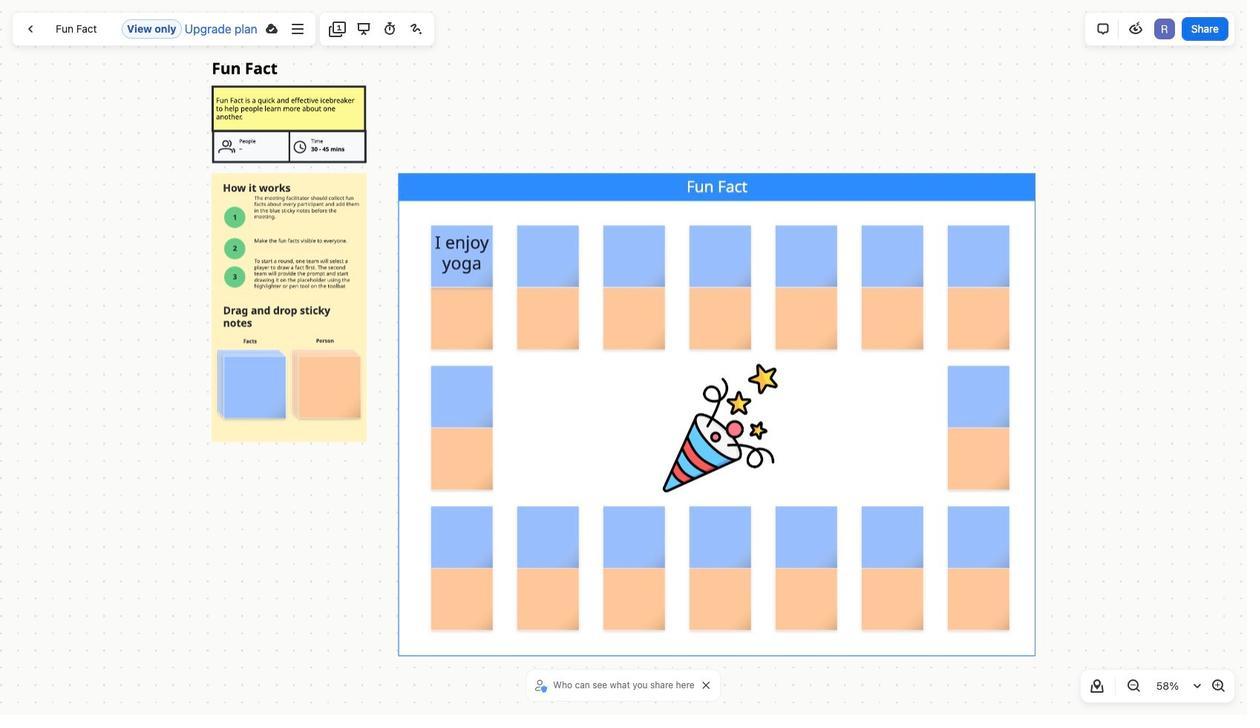 Task type: vqa. For each thing, say whether or not it's contained in the screenshot.
JOIN link
no



Task type: describe. For each thing, give the bounding box(es) containing it.
zoom out image
[[1125, 677, 1143, 695]]

timer image
[[381, 20, 399, 38]]

mini map image
[[1089, 677, 1107, 695]]

pages image
[[329, 20, 347, 38]]

zoom in image
[[1210, 677, 1228, 695]]

comment panel image
[[1095, 20, 1112, 38]]

laser image
[[407, 20, 425, 38]]

Document name text field
[[45, 17, 119, 40]]



Task type: locate. For each thing, give the bounding box(es) containing it.
close image
[[703, 682, 711, 689]]

dashboard image
[[22, 20, 39, 38]]

ruby anderson list item
[[1154, 17, 1177, 41]]

presentation image
[[355, 20, 373, 38]]

more options image
[[289, 20, 307, 38]]



